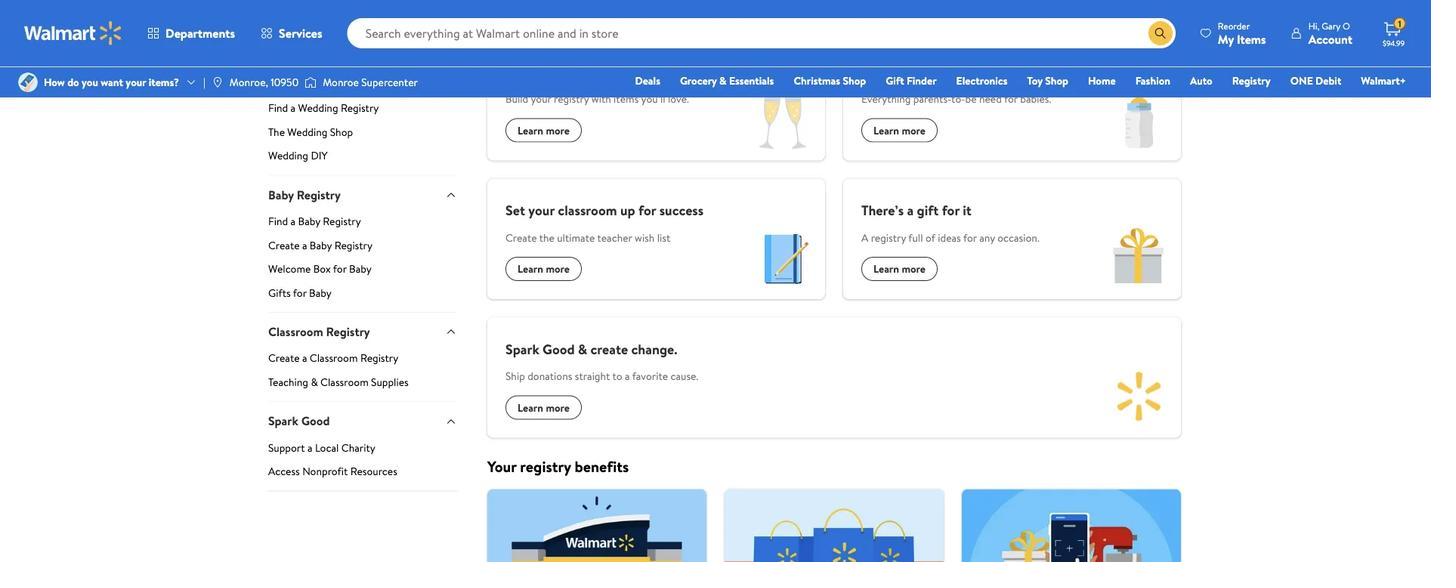 Task type: describe. For each thing, give the bounding box(es) containing it.
classroom
[[558, 201, 617, 220]]

registry up find a baby registry
[[297, 186, 341, 203]]

set your classroom up for success& create change. create the ultimate teacher wish list. learn more. image
[[742, 216, 826, 299]]

spark for spark good & create change.
[[506, 340, 540, 359]]

learn more for good
[[518, 400, 570, 415]]

account
[[1309, 31, 1353, 47]]

welcome box for baby link
[[268, 261, 457, 282]]

teacher
[[598, 230, 633, 245]]

how
[[44, 75, 65, 90]]

create for create the ultimate teacher wish list
[[506, 230, 537, 245]]

baby down create a baby registry link
[[349, 261, 372, 276]]

diy
[[311, 148, 328, 163]]

more for a
[[902, 262, 926, 276]]

donations
[[528, 369, 573, 384]]

want
[[101, 75, 123, 90]]

reorder
[[1219, 19, 1251, 32]]

 image for monroe supercenter
[[305, 75, 317, 90]]

1 vertical spatial to
[[613, 369, 623, 384]]

need
[[980, 91, 1002, 106]]

wedding diy link
[[268, 148, 457, 175]]

more for good
[[546, 400, 570, 415]]

christmas shop
[[794, 73, 867, 88]]

set your classroom up for success
[[506, 201, 704, 220]]

gifts
[[268, 285, 291, 300]]

find for find a wedding registry
[[268, 100, 288, 115]]

0 horizontal spatial shop
[[330, 124, 353, 139]]

select a registry
[[488, 4, 594, 25]]

your for build
[[531, 91, 552, 106]]

access nonprofit resources
[[268, 464, 398, 479]]

for right gifts
[[293, 285, 307, 300]]

for the new bundle of joy
[[862, 62, 1012, 81]]

departments
[[166, 25, 235, 42]]

straight
[[575, 369, 610, 384]]

nonprofit
[[303, 464, 348, 479]]

find for find a baby registry
[[268, 214, 288, 229]]

access
[[268, 464, 300, 479]]

learn more for a
[[874, 262, 926, 276]]

the
[[268, 124, 285, 139]]

for the new bundle of joy. everything parents-to-be need for babies. learn more image
[[1098, 77, 1182, 161]]

create a baby registry
[[268, 238, 373, 252]]

the wedding shop link
[[268, 124, 457, 145]]

create a wedding registry link
[[268, 77, 457, 97]]

create for create a classroom registry
[[268, 351, 300, 366]]

search icon image
[[1155, 27, 1167, 39]]

learn for spark
[[518, 400, 544, 415]]

gift
[[917, 201, 939, 220]]

a for support a local charity
[[308, 440, 313, 455]]

bundle
[[935, 62, 976, 81]]

registry left with
[[554, 91, 589, 106]]

your
[[488, 456, 517, 477]]

joy
[[995, 62, 1012, 81]]

walmart image
[[24, 21, 122, 45]]

registry up monroe at the top left of the page
[[318, 49, 362, 66]]

for
[[862, 62, 881, 81]]

wedding registry button
[[268, 38, 457, 77]]

teaching & classroom supplies
[[268, 375, 409, 389]]

ideas
[[938, 230, 961, 245]]

for left it
[[942, 201, 960, 220]]

baby for gifts
[[309, 285, 332, 300]]

do
[[67, 75, 79, 90]]

christmas
[[794, 73, 841, 88]]

there's a gift for it. a registry full of ideas for any occasion. learn more. image
[[1098, 216, 1182, 299]]

ship donations straight to a favorite cause.
[[506, 369, 699, 384]]

create a classroom registry
[[268, 351, 399, 366]]

3 list item from the left
[[953, 490, 1191, 562]]

home link
[[1082, 73, 1123, 89]]

wedding diy
[[268, 148, 328, 163]]

baby for create
[[310, 238, 332, 252]]

fashion
[[1136, 73, 1171, 88]]

baby registry button
[[268, 175, 457, 214]]

a for find a baby registry
[[291, 214, 296, 229]]

electronics link
[[950, 73, 1015, 89]]

walmart+ link
[[1355, 73, 1414, 89]]

 image for monroe, 10950
[[212, 76, 224, 88]]

& for teaching & classroom supplies
[[311, 375, 318, 389]]

fashion link
[[1129, 73, 1178, 89]]

the wedding shop
[[268, 124, 353, 139]]

wedding registry
[[268, 49, 362, 66]]

shop for toy shop
[[1046, 73, 1069, 88]]

gift
[[886, 73, 905, 88]]

supercenter
[[362, 75, 418, 90]]

gifts for baby
[[268, 285, 332, 300]]

classroom inside dropdown button
[[268, 323, 323, 340]]

up
[[621, 201, 636, 220]]

a for create a wedding registry
[[302, 77, 307, 91]]

you
[[82, 75, 98, 90]]

gifts for baby link
[[268, 285, 457, 312]]

a for find a wedding registry
[[291, 100, 296, 115]]

walmart+
[[1362, 73, 1407, 88]]

for left 'any' in the right of the page
[[964, 230, 977, 245]]

resources
[[351, 464, 398, 479]]

find a wedding registry
[[268, 100, 379, 115]]

baby registry
[[268, 186, 341, 203]]

occasion.
[[998, 230, 1040, 245]]

classroom for a
[[310, 351, 358, 366]]

a
[[862, 230, 869, 245]]

1 horizontal spatial the
[[567, 62, 586, 81]]

shop for christmas shop
[[843, 73, 867, 88]]

wedding up the find a wedding registry
[[310, 77, 350, 91]]

teaching & classroom supplies link
[[268, 375, 457, 402]]

1 vertical spatial of
[[926, 230, 936, 245]]

any
[[980, 230, 996, 245]]

1
[[1399, 17, 1402, 30]]

baby for find
[[298, 214, 321, 229]]

registry down "create a wedding registry" link
[[341, 100, 379, 115]]

grocery & essentials link
[[674, 73, 781, 89]]

support a local charity
[[268, 440, 376, 455]]

monroe
[[323, 75, 359, 90]]

gift finder
[[886, 73, 937, 88]]

support
[[268, 440, 305, 455]]

create for create a wedding registry
[[268, 77, 300, 91]]

one debit link
[[1284, 73, 1349, 89]]

monroe supercenter
[[323, 75, 418, 90]]

services button
[[248, 15, 335, 51]]

$94.99
[[1384, 38, 1406, 48]]

the for for the new bundle of joy
[[885, 62, 904, 81]]

full
[[909, 230, 924, 245]]

benefits
[[575, 456, 629, 477]]

cheers
[[506, 62, 547, 81]]

set
[[506, 201, 525, 220]]

registry link
[[1226, 73, 1278, 89]]

1 list item from the left
[[479, 490, 716, 562]]

learn for for
[[874, 123, 900, 138]]

a for select a registry
[[532, 4, 539, 25]]

baby inside dropdown button
[[268, 186, 294, 203]]



Task type: locate. For each thing, give the bounding box(es) containing it.
registry
[[543, 4, 594, 25], [554, 91, 589, 106], [871, 230, 907, 245], [520, 456, 571, 477]]

1 vertical spatial find
[[268, 214, 288, 229]]

select
[[488, 4, 529, 25]]

& right grocery
[[720, 73, 727, 88]]

find
[[268, 100, 288, 115], [268, 214, 288, 229]]

classroom for &
[[321, 375, 369, 389]]

list
[[479, 490, 1191, 562]]

everything parents-to-be need for babies.
[[862, 91, 1052, 106]]

spark good button
[[268, 402, 457, 440]]

to right cheers on the top left of the page
[[551, 62, 563, 81]]

0 horizontal spatial &
[[311, 375, 318, 389]]

learn more button down donations at the bottom left of the page
[[506, 396, 582, 420]]

spark
[[506, 340, 540, 359], [268, 413, 298, 430]]

a registry full of ideas for any occasion.
[[862, 230, 1040, 245]]

learn more button for to
[[506, 118, 582, 143]]

wedding inside dropdown button
[[268, 49, 315, 66]]

success
[[660, 201, 704, 220]]

items
[[1238, 31, 1267, 47]]

one debit
[[1291, 73, 1342, 88]]

2 vertical spatial classroom
[[321, 375, 369, 389]]

good for spark good
[[301, 413, 330, 430]]

 image down wedding registry
[[305, 75, 317, 90]]

1 horizontal spatial &
[[578, 340, 588, 359]]

learn more
[[518, 123, 570, 138], [874, 123, 926, 138], [518, 262, 570, 276], [874, 262, 926, 276], [518, 400, 570, 415]]

0 vertical spatial find
[[268, 100, 288, 115]]

find up the
[[268, 100, 288, 115]]

1 find from the top
[[268, 100, 288, 115]]

baby up the welcome box for baby
[[310, 238, 332, 252]]

registry up create a classroom registry
[[326, 323, 370, 340]]

auto link
[[1184, 73, 1220, 89]]

create for create a baby registry
[[268, 238, 300, 252]]

for right need at the top right
[[1005, 91, 1018, 106]]

learn more down everything
[[874, 123, 926, 138]]

learn more button for your
[[506, 257, 582, 281]]

cheers to the happy couple
[[506, 62, 668, 81]]

spark inside dropdown button
[[268, 413, 298, 430]]

1 vertical spatial your
[[531, 91, 552, 106]]

1 vertical spatial &
[[578, 340, 588, 359]]

learn more down full
[[874, 262, 926, 276]]

more down donations at the bottom left of the page
[[546, 400, 570, 415]]

shop right toy
[[1046, 73, 1069, 88]]

2 vertical spatial &
[[311, 375, 318, 389]]

baby down the welcome box for baby
[[309, 285, 332, 300]]

1 horizontal spatial of
[[979, 62, 992, 81]]

wedding up wedding diy on the left top
[[288, 124, 328, 139]]

the right for
[[885, 62, 904, 81]]

0 vertical spatial classroom
[[268, 323, 323, 340]]

learn more down ultimate
[[518, 262, 570, 276]]

2 horizontal spatial shop
[[1046, 73, 1069, 88]]

2 list item from the left
[[716, 490, 953, 562]]

wedding
[[268, 49, 315, 66], [310, 77, 350, 91], [298, 100, 338, 115], [288, 124, 328, 139], [268, 148, 308, 163]]

learn more button down build
[[506, 118, 582, 143]]

2 horizontal spatial the
[[885, 62, 904, 81]]

create right monroe,
[[268, 77, 300, 91]]

learn more down build
[[518, 123, 570, 138]]

toy shop
[[1028, 73, 1069, 88]]

learn down everything
[[874, 123, 900, 138]]

teaching
[[268, 375, 308, 389]]

1 horizontal spatial shop
[[843, 73, 867, 88]]

1 vertical spatial spark
[[268, 413, 298, 430]]

learn down there's
[[874, 262, 900, 276]]

2 horizontal spatial &
[[720, 73, 727, 88]]

 image right |
[[212, 76, 224, 88]]

find a baby registry link
[[268, 214, 457, 235]]

0 horizontal spatial of
[[926, 230, 936, 245]]

more down full
[[902, 262, 926, 276]]

hi,
[[1309, 19, 1320, 32]]

1 horizontal spatial spark
[[506, 340, 540, 359]]

a down find a baby registry
[[302, 238, 307, 252]]

a down baby registry
[[291, 214, 296, 229]]

services
[[279, 25, 323, 42]]

there's a gift for it
[[862, 201, 972, 220]]

1 horizontal spatial to
[[613, 369, 623, 384]]

0 vertical spatial your
[[126, 75, 146, 90]]

create a classroom registry link
[[268, 351, 457, 372]]

learn more for to
[[518, 123, 570, 138]]

debit
[[1316, 73, 1342, 88]]

create
[[591, 340, 628, 359]]

1 horizontal spatial  image
[[305, 75, 317, 90]]

a down 10950
[[291, 100, 296, 115]]

a for create a classroom registry
[[302, 351, 307, 366]]

supplies
[[371, 375, 409, 389]]

your for set
[[529, 201, 555, 220]]

classroom registry button
[[268, 312, 457, 351]]

the left ultimate
[[540, 230, 555, 245]]

good
[[543, 340, 575, 359], [301, 413, 330, 430]]

learn more button for the
[[862, 118, 938, 143]]

wedding down the
[[268, 148, 308, 163]]

good inside dropdown button
[[301, 413, 330, 430]]

how do you want your items?
[[44, 75, 179, 90]]

2 find from the top
[[268, 214, 288, 229]]

baby
[[268, 186, 294, 203], [298, 214, 321, 229], [310, 238, 332, 252], [349, 261, 372, 276], [309, 285, 332, 300]]

baby down wedding diy on the left top
[[268, 186, 294, 203]]

learn more for the
[[874, 123, 926, 138]]

find a wedding registry link
[[268, 100, 457, 121]]

wedding up the wedding shop at the left top of page
[[298, 100, 338, 115]]

electronics
[[957, 73, 1008, 88]]

0 horizontal spatial the
[[540, 230, 555, 245]]

a for there's a gift for it
[[908, 201, 914, 220]]

registry down the items
[[1233, 73, 1271, 88]]

charity
[[342, 440, 376, 455]]

a up teaching
[[302, 351, 307, 366]]

cause.
[[671, 369, 699, 384]]

ultimate
[[557, 230, 595, 245]]

0 horizontal spatial to
[[551, 62, 563, 81]]

your right want
[[126, 75, 146, 90]]

create a wedding registry
[[268, 77, 391, 91]]

find down baby registry
[[268, 214, 288, 229]]

items
[[614, 91, 639, 106]]

learn more button down full
[[862, 257, 938, 281]]

classroom up teaching & classroom supplies
[[310, 351, 358, 366]]

list item
[[479, 490, 716, 562], [716, 490, 953, 562], [953, 490, 1191, 562]]

create the ultimate teacher wish list
[[506, 230, 671, 245]]

0 vertical spatial to
[[551, 62, 563, 81]]

0 vertical spatial &
[[720, 73, 727, 88]]

more down ultimate
[[546, 262, 570, 276]]

registry up create a baby registry
[[323, 214, 361, 229]]

0 vertical spatial good
[[543, 340, 575, 359]]

0 vertical spatial spark
[[506, 340, 540, 359]]

more down the build your registry with items you'll love.
[[546, 123, 570, 138]]

registry up find a wedding registry link
[[352, 77, 391, 91]]

learn for cheers
[[518, 123, 544, 138]]

for right up
[[639, 201, 656, 220]]

more
[[546, 123, 570, 138], [902, 123, 926, 138], [546, 262, 570, 276], [902, 262, 926, 276], [546, 400, 570, 415]]

learn more button down ultimate
[[506, 257, 582, 281]]

good up donations at the bottom left of the page
[[543, 340, 575, 359]]

your registry benefits
[[488, 456, 629, 477]]

toy
[[1028, 73, 1043, 88]]

a right 10950
[[302, 77, 307, 91]]

classroom
[[268, 323, 323, 340], [310, 351, 358, 366], [321, 375, 369, 389]]

new
[[908, 62, 932, 81]]

baby up create a baby registry
[[298, 214, 321, 229]]

of right full
[[926, 230, 936, 245]]

wedding up 10950
[[268, 49, 315, 66]]

favorite
[[633, 369, 668, 384]]

create down set
[[506, 230, 537, 245]]

for right box
[[333, 261, 347, 276]]

more down parents-
[[902, 123, 926, 138]]

registry down find a baby registry link
[[335, 238, 373, 252]]

good for spark good & create change.
[[543, 340, 575, 359]]

Walmart Site-Wide search field
[[347, 18, 1176, 48]]

0 horizontal spatial  image
[[212, 76, 224, 88]]

couple
[[629, 62, 668, 81]]

learn more button for good
[[506, 396, 582, 420]]

to right straight
[[613, 369, 623, 384]]

good up support a local charity
[[301, 413, 330, 430]]

babies.
[[1021, 91, 1052, 106]]

learn
[[518, 123, 544, 138], [874, 123, 900, 138], [518, 262, 544, 276], [874, 262, 900, 276], [518, 400, 544, 415]]

of
[[979, 62, 992, 81], [926, 230, 936, 245]]

departments button
[[135, 15, 248, 51]]

learn more button for a
[[862, 257, 938, 281]]

0 horizontal spatial spark
[[268, 413, 298, 430]]

learn down set
[[518, 262, 544, 276]]

classroom down create a classroom registry
[[321, 375, 369, 389]]

shop up everything
[[843, 73, 867, 88]]

christmas shop link
[[787, 73, 873, 89]]

registry right a
[[871, 230, 907, 245]]

1 vertical spatial classroom
[[310, 351, 358, 366]]

hi, gary o account
[[1309, 19, 1353, 47]]

home
[[1089, 73, 1116, 88]]

my
[[1219, 31, 1235, 47]]

learn for there's
[[874, 262, 900, 276]]

reorder my items
[[1219, 19, 1267, 47]]

a left "favorite"
[[625, 369, 630, 384]]

1 vertical spatial good
[[301, 413, 330, 430]]

learn for set
[[518, 262, 544, 276]]

love.
[[668, 91, 689, 106]]

of left the joy
[[979, 62, 992, 81]]

registry up supplies
[[361, 351, 399, 366]]

spark up "support" on the bottom of the page
[[268, 413, 298, 430]]

registry up cheers to the happy couple
[[543, 4, 594, 25]]

a left gift
[[908, 201, 914, 220]]

your right set
[[529, 201, 555, 220]]

be
[[966, 91, 977, 106]]

create up teaching
[[268, 351, 300, 366]]

registry right your
[[520, 456, 571, 477]]

1 horizontal spatial good
[[543, 340, 575, 359]]

classroom down gifts for baby at left bottom
[[268, 323, 323, 340]]

a for create a baby registry
[[302, 238, 307, 252]]

spark for spark good
[[268, 413, 298, 430]]

build
[[506, 91, 529, 106]]

0 vertical spatial of
[[979, 62, 992, 81]]

Search search field
[[347, 18, 1176, 48]]

you'll
[[642, 91, 666, 106]]

the for create the ultimate teacher wish list
[[540, 230, 555, 245]]

& left create
[[578, 340, 588, 359]]

your
[[126, 75, 146, 90], [531, 91, 552, 106], [529, 201, 555, 220]]

spark good & create change. ship donations straight to a favorite cause. learn more. image
[[1098, 355, 1182, 438]]

the left happy
[[567, 62, 586, 81]]

classroom registry
[[268, 323, 370, 340]]

& for grocery & essentials
[[720, 73, 727, 88]]

find a baby registry
[[268, 214, 361, 229]]

change.
[[632, 340, 678, 359]]

 image
[[305, 75, 317, 90], [212, 76, 224, 88]]

shop down find a wedding registry link
[[330, 124, 353, 139]]

learn down build
[[518, 123, 544, 138]]

more for to
[[546, 123, 570, 138]]

cheers to the happy couple. build your registry with items you'll love. learn more. image
[[742, 77, 826, 161]]

with
[[592, 91, 611, 106]]

a right select on the left of page
[[532, 4, 539, 25]]

spark up "ship"
[[506, 340, 540, 359]]

your right build
[[531, 91, 552, 106]]

create up "welcome"
[[268, 238, 300, 252]]

0 horizontal spatial good
[[301, 413, 330, 430]]

learn more for your
[[518, 262, 570, 276]]

learn down "ship"
[[518, 400, 544, 415]]

learn more button down everything
[[862, 118, 938, 143]]

 image
[[18, 73, 38, 92]]

support a local charity link
[[268, 440, 457, 461]]

more for your
[[546, 262, 570, 276]]

gift finder link
[[879, 73, 944, 89]]

& right teaching
[[311, 375, 318, 389]]

learn more down donations at the bottom left of the page
[[518, 400, 570, 415]]

one
[[1291, 73, 1314, 88]]

2 vertical spatial your
[[529, 201, 555, 220]]

a left "local"
[[308, 440, 313, 455]]

more for the
[[902, 123, 926, 138]]



Task type: vqa. For each thing, say whether or not it's contained in the screenshot.
the the associated with For the new bundle of joy
yes



